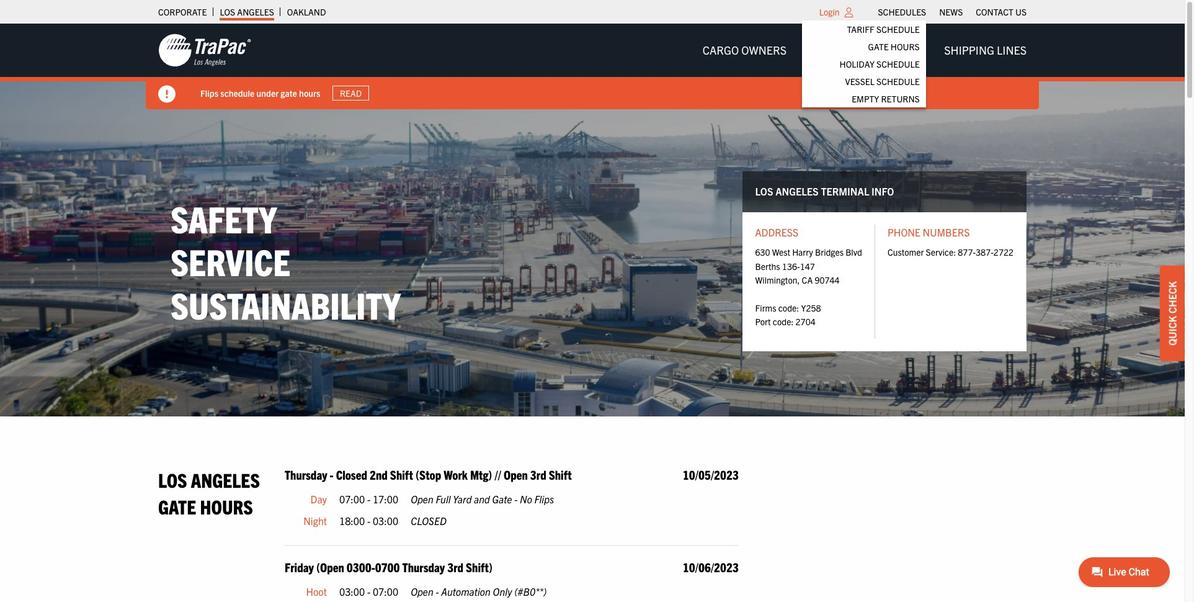 Task type: vqa. For each thing, say whether or not it's contained in the screenshot.
READ MORE link within the Lax – Empty Return Appointments Must Match The Empty Container Returning ARTICLE
no



Task type: locate. For each thing, give the bounding box(es) containing it.
0 vertical spatial schedule
[[877, 24, 920, 35]]

2 vertical spatial angeles
[[191, 467, 260, 491]]

flips left schedule
[[200, 87, 219, 98]]

17:00
[[373, 493, 399, 505]]

1 horizontal spatial thursday
[[403, 559, 445, 575]]

3rd left shift)
[[448, 559, 464, 575]]

trucking companies link
[[797, 38, 935, 63]]

2 horizontal spatial los
[[756, 185, 774, 197]]

menu containing tariff schedule
[[803, 20, 927, 107]]

read link
[[333, 86, 369, 101]]

1 vertical spatial thursday
[[403, 559, 445, 575]]

630 west harry bridges blvd berths 136-147 wilmington, ca 90744
[[756, 247, 863, 286]]

contact us
[[976, 6, 1027, 17]]

banner
[[0, 24, 1195, 109]]

work
[[444, 467, 468, 482]]

1 horizontal spatial hours
[[891, 41, 920, 52]]

shipping
[[945, 43, 995, 57]]

angeles for los angeles
[[237, 6, 274, 17]]

open right // on the bottom left
[[504, 467, 528, 482]]

code: up 2704
[[779, 302, 800, 313]]

open left full
[[411, 493, 434, 505]]

thursday up day
[[285, 467, 327, 482]]

0 vertical spatial hours
[[891, 41, 920, 52]]

sustainability
[[171, 282, 401, 327]]

cargo owners
[[703, 43, 787, 57]]

open for work
[[411, 493, 434, 505]]

0 horizontal spatial thursday
[[285, 467, 327, 482]]

hoot
[[306, 585, 327, 598]]

oakland
[[287, 6, 326, 17]]

0 vertical spatial code:
[[779, 302, 800, 313]]

1 vertical spatial open
[[411, 493, 434, 505]]

holiday
[[840, 58, 875, 70]]

schedule
[[220, 87, 255, 98]]

0 horizontal spatial gate
[[158, 494, 196, 518]]

0 horizontal spatial 03:00
[[339, 585, 365, 598]]

1 horizontal spatial gate
[[492, 493, 512, 505]]

port
[[756, 316, 771, 327]]

2 vertical spatial open
[[411, 585, 434, 598]]

(stop
[[416, 467, 441, 482]]

0 vertical spatial los
[[220, 6, 235, 17]]

3rd
[[531, 467, 547, 482], [448, 559, 464, 575]]

thursday
[[285, 467, 327, 482], [403, 559, 445, 575]]

1 vertical spatial hours
[[200, 494, 253, 518]]

03:00 down 17:00
[[373, 515, 399, 527]]

schedule
[[877, 24, 920, 35], [877, 58, 920, 70], [877, 76, 920, 87]]

service:
[[926, 247, 956, 258]]

1 vertical spatial schedule
[[877, 58, 920, 70]]

0 vertical spatial flips
[[200, 87, 219, 98]]

los angeles
[[220, 6, 274, 17]]

2 vertical spatial schedule
[[877, 76, 920, 87]]

west
[[773, 247, 791, 258]]

login
[[820, 6, 840, 17]]

2 schedule from the top
[[877, 58, 920, 70]]

quick check
[[1167, 281, 1179, 346]]

1 horizontal spatial los
[[220, 6, 235, 17]]

07:00
[[339, 493, 365, 505], [373, 585, 399, 598]]

wilmington,
[[756, 274, 800, 286]]

- left 17:00
[[367, 493, 371, 505]]

1 horizontal spatial 3rd
[[531, 467, 547, 482]]

147
[[800, 260, 815, 272]]

flips inside banner
[[200, 87, 219, 98]]

holiday schedule link
[[803, 55, 927, 73]]

0 horizontal spatial 3rd
[[448, 559, 464, 575]]

los inside los angeles gate hours
[[158, 467, 187, 491]]

0 horizontal spatial hours
[[200, 494, 253, 518]]

3rd up no
[[531, 467, 547, 482]]

schedule down schedules link
[[877, 24, 920, 35]]

full
[[436, 493, 451, 505]]

contact
[[976, 6, 1014, 17]]

- left automation
[[436, 585, 439, 598]]

thursday right "0700"
[[403, 559, 445, 575]]

menu
[[803, 20, 927, 107]]

gate
[[281, 87, 297, 98]]

1 horizontal spatial 07:00
[[373, 585, 399, 598]]

shift
[[390, 467, 413, 482], [549, 467, 572, 482]]

address
[[756, 226, 799, 238]]

03:00 down 0300-
[[339, 585, 365, 598]]

hours
[[891, 41, 920, 52], [200, 494, 253, 518]]

ca
[[802, 274, 813, 286]]

mtg)
[[470, 467, 492, 482]]

schedule up returns
[[877, 76, 920, 87]]

safety
[[171, 195, 277, 240]]

banner containing cargo owners
[[0, 24, 1195, 109]]

code:
[[779, 302, 800, 313], [773, 316, 794, 327]]

1 vertical spatial los
[[756, 185, 774, 197]]

hours inside los angeles gate hours
[[200, 494, 253, 518]]

0 horizontal spatial flips
[[200, 87, 219, 98]]

angeles inside los angeles gate hours
[[191, 467, 260, 491]]

03:00
[[373, 515, 399, 527], [339, 585, 365, 598]]

0700
[[375, 559, 400, 575]]

2 horizontal spatial gate
[[869, 41, 889, 52]]

trucking
[[807, 43, 861, 57]]

contact us link
[[976, 3, 1027, 20]]

quick
[[1167, 316, 1179, 346]]

(#b0**)
[[515, 585, 547, 598]]

vessel schedule link
[[803, 73, 927, 90]]

1 vertical spatial angeles
[[776, 185, 819, 197]]

schedules menu item
[[803, 3, 927, 107]]

- left closed
[[330, 467, 334, 482]]

flips
[[200, 87, 219, 98], [535, 493, 554, 505]]

corporate
[[158, 6, 207, 17]]

menu bar
[[803, 3, 1034, 107], [693, 38, 1037, 63]]

firms
[[756, 302, 777, 313]]

1 horizontal spatial flips
[[535, 493, 554, 505]]

0 horizontal spatial shift
[[390, 467, 413, 482]]

1 horizontal spatial 03:00
[[373, 515, 399, 527]]

1 vertical spatial flips
[[535, 493, 554, 505]]

schedule down companies
[[877, 58, 920, 70]]

- right 18:00
[[367, 515, 371, 527]]

- for 07:00
[[367, 585, 371, 598]]

1 schedule from the top
[[877, 24, 920, 35]]

- for 03:00
[[367, 515, 371, 527]]

shift)
[[466, 559, 493, 575]]

gate
[[869, 41, 889, 52], [492, 493, 512, 505], [158, 494, 196, 518]]

owners
[[742, 43, 787, 57]]

open down the 'friday  (open 0300-0700 thursday 3rd shift)'
[[411, 585, 434, 598]]

corporate link
[[158, 3, 207, 20]]

0 horizontal spatial 07:00
[[339, 493, 365, 505]]

read
[[340, 88, 362, 99]]

thursday - closed 2nd shift (stop work mtg) // open 3rd shift
[[285, 467, 572, 482]]

0 horizontal spatial los
[[158, 467, 187, 491]]

07:00 down "0700"
[[373, 585, 399, 598]]

2 vertical spatial los
[[158, 467, 187, 491]]

menu bar containing cargo owners
[[693, 38, 1037, 63]]

berths
[[756, 260, 781, 272]]

07:00 up 18:00
[[339, 493, 365, 505]]

0 vertical spatial 07:00
[[339, 493, 365, 505]]

schedules
[[879, 6, 927, 17]]

shipping lines
[[945, 43, 1027, 57]]

code: right port
[[773, 316, 794, 327]]

0 vertical spatial angeles
[[237, 6, 274, 17]]

1 horizontal spatial shift
[[549, 467, 572, 482]]

- down 0300-
[[367, 585, 371, 598]]

(open
[[316, 559, 344, 575]]

customer service: 877-387-2722
[[888, 247, 1014, 258]]

gate inside los angeles gate hours
[[158, 494, 196, 518]]

solid image
[[158, 86, 176, 103]]

us
[[1016, 6, 1027, 17]]

no
[[520, 493, 532, 505]]

flips right no
[[535, 493, 554, 505]]

1 vertical spatial 03:00
[[339, 585, 365, 598]]

0300-
[[347, 559, 375, 575]]

- for 17:00
[[367, 493, 371, 505]]

empty
[[852, 93, 880, 104]]

lines
[[997, 43, 1027, 57]]



Task type: describe. For each thing, give the bounding box(es) containing it.
07:00 - 17:00
[[339, 493, 399, 505]]

friday
[[285, 559, 314, 575]]

03:00 - 07:00
[[339, 585, 399, 598]]

2704
[[796, 316, 816, 327]]

90744
[[815, 274, 840, 286]]

menu bar inside banner
[[693, 38, 1037, 63]]

closed
[[336, 467, 367, 482]]

friday  (open 0300-0700 thursday 3rd shift)
[[285, 559, 493, 575]]

phone numbers
[[888, 226, 970, 238]]

los angeles terminal info
[[756, 185, 895, 197]]

tariff
[[847, 24, 875, 35]]

terminal
[[821, 185, 870, 197]]

empty returns link
[[803, 90, 927, 107]]

open - automation only (#b0**)
[[411, 585, 547, 598]]

safety service sustainability
[[171, 195, 401, 327]]

login link
[[820, 6, 840, 17]]

service
[[171, 238, 291, 284]]

gate inside the schedules tariff schedule gate hours holiday schedule vessel schedule empty returns
[[869, 41, 889, 52]]

menu bar containing schedules tariff schedule gate hours holiday schedule vessel schedule empty returns
[[803, 3, 1034, 107]]

0 vertical spatial open
[[504, 467, 528, 482]]

firms code:  y258 port code:  2704
[[756, 302, 821, 327]]

cargo
[[703, 43, 739, 57]]

1 vertical spatial code:
[[773, 316, 794, 327]]

only
[[493, 585, 512, 598]]

- left no
[[515, 493, 518, 505]]

oakland link
[[287, 3, 326, 20]]

angeles for los angeles terminal info
[[776, 185, 819, 197]]

2 shift from the left
[[549, 467, 572, 482]]

and
[[474, 493, 490, 505]]

check
[[1167, 281, 1179, 314]]

closed
[[411, 515, 447, 527]]

shipping lines link
[[935, 38, 1037, 63]]

10/05/2023
[[683, 467, 739, 482]]

1 vertical spatial 3rd
[[448, 559, 464, 575]]

open for shift)
[[411, 585, 434, 598]]

los for los angeles terminal info
[[756, 185, 774, 197]]

136-
[[783, 260, 800, 272]]

1 vertical spatial 07:00
[[373, 585, 399, 598]]

blvd
[[846, 247, 863, 258]]

schedules tariff schedule gate hours holiday schedule vessel schedule empty returns
[[840, 6, 927, 104]]

2722
[[994, 247, 1014, 258]]

0 vertical spatial 03:00
[[373, 515, 399, 527]]

1 shift from the left
[[390, 467, 413, 482]]

hours
[[299, 87, 321, 98]]

los angeles gate hours
[[158, 467, 260, 518]]

tariff schedule link
[[803, 20, 927, 38]]

10/06/2023
[[683, 559, 739, 575]]

877-
[[958, 247, 976, 258]]

los for los angeles
[[220, 6, 235, 17]]

0 vertical spatial 3rd
[[531, 467, 547, 482]]

companies
[[864, 43, 925, 57]]

los angeles image
[[158, 33, 251, 68]]

yard
[[453, 493, 472, 505]]

info
[[872, 185, 895, 197]]

numbers
[[923, 226, 970, 238]]

2nd
[[370, 467, 388, 482]]

bridges
[[816, 247, 844, 258]]

flips schedule under gate hours
[[200, 87, 321, 98]]

18:00 - 03:00
[[339, 515, 399, 527]]

night
[[304, 515, 327, 527]]

hours inside the schedules tariff schedule gate hours holiday schedule vessel schedule empty returns
[[891, 41, 920, 52]]

cargo owners link
[[693, 38, 797, 63]]

automation
[[441, 585, 491, 598]]

schedules link
[[879, 3, 927, 20]]

3 schedule from the top
[[877, 76, 920, 87]]

returns
[[882, 93, 920, 104]]

quick check link
[[1161, 266, 1185, 361]]

harry
[[793, 247, 814, 258]]

vessel
[[846, 76, 875, 87]]

y258
[[802, 302, 821, 313]]

trucking companies
[[807, 43, 925, 57]]

387-
[[976, 247, 994, 258]]

light image
[[845, 7, 854, 17]]

day
[[311, 493, 327, 505]]

los for los angeles gate hours
[[158, 467, 187, 491]]

0 vertical spatial thursday
[[285, 467, 327, 482]]

news
[[940, 6, 963, 17]]

under
[[257, 87, 279, 98]]

phone
[[888, 226, 921, 238]]

630
[[756, 247, 771, 258]]

- for closed
[[330, 467, 334, 482]]

news link
[[940, 3, 963, 20]]

gate hours link
[[803, 38, 927, 55]]

angeles for los angeles gate hours
[[191, 467, 260, 491]]

- for automation
[[436, 585, 439, 598]]



